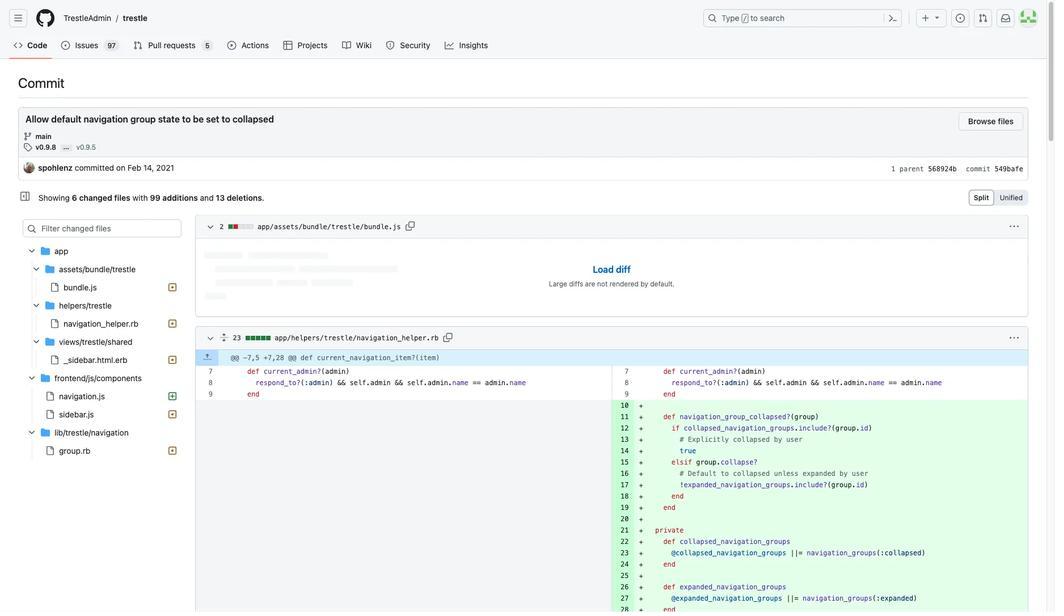 Task type: describe. For each thing, give the bounding box(es) containing it.
v0.9.8 link
[[35, 143, 56, 151]]

state
[[158, 114, 180, 125]]

2
[[220, 223, 228, 231]]

23
[[233, 334, 245, 342]]

0 vertical spatial by
[[774, 436, 782, 444]]

commit 549bafe
[[966, 165, 1024, 173]]

sidebar expand image
[[20, 192, 29, 201]]

trestle
[[123, 13, 148, 23]]

include? for collapsed_navigation_groups
[[799, 424, 832, 432]]

2 vertical spatial collapsed
[[733, 470, 770, 478]]

:expanded
[[877, 595, 914, 603]]

list containing trestleadmin / trestle
[[59, 9, 697, 27]]

… button
[[60, 143, 72, 152]]

0 vertical spatial collapsed
[[233, 114, 274, 125]]

…
[[63, 143, 69, 151]]

def navigation_group_collapsed? ( group )
[[663, 413, 819, 421]]

showing 6 changed files with 99 additions and 13 deletions .
[[38, 193, 264, 202]]

to down 'elsif group . collapse?'
[[721, 470, 729, 478]]

views/trestle/shared
[[59, 337, 133, 346]]

99
[[150, 193, 160, 202]]

group for app
[[23, 260, 182, 369]]

browse
[[968, 117, 996, 126]]

on
[[116, 163, 125, 173]]

navigation
[[84, 114, 128, 125]]

additions
[[162, 193, 198, 202]]

lib/trestle/navigation tree item
[[23, 424, 182, 460]]

1 respond_to? from the left
[[256, 379, 301, 387]]

insights
[[459, 41, 488, 50]]

actions
[[242, 41, 269, 50]]

! expanded_navigation_groups . include? ( group . id )
[[647, 481, 868, 489]]

# default to collapsed unless expanded by user
[[680, 470, 868, 478]]

git branch image
[[23, 132, 32, 141]]

def expanded_navigation_groups
[[663, 583, 786, 591]]

to left the be
[[182, 114, 191, 125]]

2021
[[156, 163, 174, 173]]

set
[[206, 114, 219, 125]]

issues
[[75, 41, 98, 50]]

main link
[[35, 132, 52, 140]]

commit
[[18, 75, 65, 91]]

spohlenz link
[[38, 163, 73, 173]]

committed
[[75, 163, 114, 173]]

be
[[193, 114, 204, 125]]

allow
[[26, 114, 49, 125]]

end up 'if'
[[663, 390, 676, 398]]

pull
[[148, 41, 162, 50]]

if collapsed_navigation_groups . include? ( group . id )
[[672, 424, 873, 432]]

@expanded_navigation_groups
[[672, 595, 782, 603]]

helpers/trestle tree item
[[23, 297, 182, 333]]

# for # explicitly collapsed by user
[[680, 436, 684, 444]]

actions link
[[223, 37, 274, 54]]

0 horizontal spatial issue opened image
[[61, 41, 70, 50]]

trestle link
[[118, 9, 152, 27]]

projects
[[298, 41, 328, 50]]

1 parent 568924b
[[891, 165, 957, 173]]

+7,28
[[264, 354, 284, 362]]

||= for @collapsed_navigation_groups
[[791, 549, 803, 557]]

main
[[35, 132, 52, 140]]

code
[[27, 41, 47, 50]]

feb
[[128, 163, 141, 173]]

1 self from the left
[[350, 379, 366, 387]]

@collapsed_navigation_groups ||= navigation_groups ( :collapsed )
[[672, 549, 926, 557]]

browse files link
[[959, 112, 1024, 130]]

wiki link
[[337, 37, 377, 54]]

unified
[[1000, 194, 1023, 202]]

git pull request image for the leftmost issue opened image
[[133, 41, 142, 50]]

1 :admin from the left
[[305, 379, 329, 387]]

and
[[200, 193, 214, 202]]

expanded
[[803, 470, 836, 478]]

tree item for views/trestle/shared tree item
[[23, 351, 182, 369]]

changed
[[79, 193, 112, 202]]

1
[[891, 165, 896, 173]]

id for if collapsed_navigation_groups . include? ( group . id )
[[860, 424, 868, 432]]

split button
[[971, 192, 993, 204]]

graph image
[[445, 41, 454, 50]]

current_navigation_item?(item)
[[317, 354, 440, 362]]

insights link
[[440, 37, 493, 54]]

v0.9.8
[[35, 143, 56, 151]]

navigation_groups for :collapsed
[[807, 549, 877, 557]]

unified button
[[996, 192, 1027, 204]]

13
[[216, 193, 225, 202]]

diff view list
[[969, 190, 1029, 206]]

copy image
[[443, 333, 452, 342]]

2 == from the left
[[889, 379, 897, 387]]

private
[[655, 527, 684, 535]]

default
[[51, 114, 81, 125]]

2 :admin from the left
[[721, 379, 745, 387]]

navigation_groups for :expanded
[[803, 595, 873, 603]]

expand all image
[[220, 333, 229, 342]]

1 current_admin? from the left
[[264, 368, 321, 376]]

568924b
[[928, 165, 957, 173]]

4 && from the left
[[811, 379, 819, 387]]

show options image
[[1010, 334, 1019, 343]]

1 name from the left
[[452, 379, 469, 387]]

true
[[680, 447, 696, 455]]

frontend/js/components
[[54, 373, 142, 383]]

2 name from the left
[[510, 379, 526, 387]]

97
[[107, 41, 116, 49]]

end up private at the right bottom of page
[[663, 504, 676, 512]]

2 respond_to? from the left
[[672, 379, 717, 387]]

shield image
[[386, 41, 395, 50]]

file tree tree
[[23, 242, 182, 460]]

end down 7,5
[[247, 390, 260, 398]]

2 @@ from the left
[[288, 354, 296, 362]]

command palette image
[[888, 14, 898, 23]]

showing
[[38, 193, 70, 202]]

deletions
[[227, 193, 262, 202]]

elsif
[[672, 459, 692, 466]]

collapse?
[[721, 459, 758, 466]]

tree item for lib/trestle/navigation tree item
[[23, 442, 182, 460]]

2 current_admin? from the left
[[680, 368, 737, 376]]

app/assets/bundle/trestle/bundle.js
[[258, 223, 401, 231]]

5
[[205, 41, 210, 49]]

3 self from the left
[[766, 379, 782, 387]]

projects link
[[279, 37, 333, 54]]

type
[[722, 13, 740, 23]]

if
[[672, 424, 680, 432]]

14,
[[143, 163, 154, 173]]

to left search
[[751, 13, 758, 23]]

with
[[133, 193, 148, 202]]

unless
[[774, 470, 799, 478]]

1 vertical spatial files
[[114, 193, 130, 202]]

tree item for group related to frontend/js/components
[[23, 405, 182, 424]]

browse files
[[968, 117, 1014, 126]]



Task type: vqa. For each thing, say whether or not it's contained in the screenshot.
5 days ago
no



Task type: locate. For each thing, give the bounding box(es) containing it.
0 horizontal spatial user
[[786, 436, 803, 444]]

1 group from the top
[[23, 260, 182, 369]]

/ for type
[[743, 15, 747, 23]]

0 vertical spatial include?
[[799, 424, 832, 432]]

issue opened image left issues
[[61, 41, 70, 50]]

7 tree item from the top
[[23, 442, 182, 460]]

user down if collapsed_navigation_groups . include? ( group . id )
[[786, 436, 803, 444]]

0 vertical spatial toggle diff contents image
[[206, 223, 215, 232]]

0 vertical spatial ||=
[[791, 549, 803, 557]]

:admin up navigation_group_collapsed?
[[721, 379, 745, 387]]

0 vertical spatial group
[[23, 260, 182, 369]]

frontend/js/components tree item
[[23, 369, 182, 424]]

spohlenz
[[38, 163, 73, 173]]

1 vertical spatial collapsed_navigation_groups
[[680, 538, 791, 546]]

/
[[116, 13, 118, 23], [743, 15, 747, 23]]

568924b link
[[928, 165, 957, 173]]

/ inside trestleadmin / trestle
[[116, 13, 118, 23]]

1 vertical spatial ||=
[[786, 595, 799, 603]]

1 horizontal spatial respond_to? ( :admin ) && self . admin && self . admin . name == admin . name
[[672, 379, 942, 387]]

549bafe
[[995, 165, 1024, 173]]

issue opened image
[[956, 14, 965, 23], [61, 41, 70, 50]]

parent
[[900, 165, 924, 173]]

1 horizontal spatial by
[[840, 470, 848, 478]]

6
[[72, 193, 77, 202]]

0 vertical spatial git pull request image
[[979, 14, 988, 23]]

homepage image
[[36, 9, 54, 27]]

0 horizontal spatial /
[[116, 13, 118, 23]]

trestleadmin / trestle
[[64, 13, 148, 23]]

security link
[[381, 37, 436, 54]]

tree item containing app
[[23, 242, 182, 369]]

:admin down @@ -7,5 +7,28 @@ def current_navigation_item?(item)
[[305, 379, 329, 387]]

||= for @expanded_navigation_groups
[[786, 595, 799, 603]]

pull requests
[[148, 41, 196, 50]]

search
[[760, 13, 785, 23]]

respond_to? down +7,28 at the bottom of page
[[256, 379, 301, 387]]

||= down @collapsed_navigation_groups ||= navigation_groups ( :collapsed )
[[786, 595, 799, 603]]

0 horizontal spatial respond_to?
[[256, 379, 301, 387]]

expanded_navigation_groups for !
[[684, 481, 791, 489]]

def
[[301, 354, 313, 362], [247, 368, 260, 376], [663, 368, 676, 376], [663, 413, 676, 421], [663, 538, 676, 546], [663, 583, 676, 591]]

1 == from the left
[[473, 379, 481, 387]]

id
[[860, 424, 868, 432], [856, 481, 864, 489]]

2 group from the top
[[23, 387, 182, 424]]

0 vertical spatial navigation_groups
[[807, 549, 877, 557]]

@expanded_navigation_groups ||= navigation_groups ( :expanded )
[[672, 595, 918, 603]]

1 horizontal spatial @@
[[288, 354, 296, 362]]

collapsed right "set"
[[233, 114, 274, 125]]

explicitly
[[688, 436, 729, 444]]

1 vertical spatial expanded_navigation_groups
[[680, 583, 786, 591]]

collapsed_navigation_groups
[[684, 424, 795, 432], [680, 538, 791, 546]]

(
[[321, 368, 325, 376], [737, 368, 741, 376], [301, 379, 305, 387], [717, 379, 721, 387], [791, 413, 795, 421], [832, 424, 836, 432], [827, 481, 832, 489], [877, 549, 881, 557], [873, 595, 877, 603]]

/ left trestle
[[116, 13, 118, 23]]

0 vertical spatial user
[[786, 436, 803, 444]]

end
[[247, 390, 260, 398], [663, 390, 676, 398], [672, 493, 684, 501], [663, 504, 676, 512], [663, 561, 676, 569]]

1 horizontal spatial :admin
[[721, 379, 745, 387]]

app/helpers/trestle/navigation_helper.rb link
[[275, 329, 439, 347]]

)
[[346, 368, 350, 376], [762, 368, 766, 376], [329, 379, 333, 387], [745, 379, 750, 387], [815, 413, 819, 421], [868, 424, 873, 432], [864, 481, 868, 489], [922, 549, 926, 557], [914, 595, 918, 603]]

0 horizontal spatial by
[[774, 436, 782, 444]]

1 horizontal spatial ==
[[889, 379, 897, 387]]

3 name from the left
[[868, 379, 885, 387]]

current_admin?
[[264, 368, 321, 376], [680, 368, 737, 376]]

to
[[751, 13, 758, 23], [182, 114, 191, 125], [222, 114, 230, 125], [721, 470, 729, 478]]

files inside browse files link
[[998, 117, 1014, 126]]

copy image
[[406, 222, 415, 231]]

4 tree item from the top
[[23, 351, 182, 369]]

2 tree item from the top
[[23, 278, 182, 297]]

navigation_group_collapsed?
[[680, 413, 791, 421]]

0 horizontal spatial files
[[114, 193, 130, 202]]

admin
[[325, 368, 346, 376], [741, 368, 762, 376], [370, 379, 391, 387], [428, 379, 448, 387], [485, 379, 506, 387], [786, 379, 807, 387], [844, 379, 864, 387], [901, 379, 922, 387]]

1 vertical spatial navigation_groups
[[803, 595, 873, 603]]

toggle diff contents image left expand all icon
[[206, 334, 215, 343]]

/ for trestleadmin
[[116, 13, 118, 23]]

play image
[[227, 41, 236, 50]]

4 self from the left
[[823, 379, 840, 387]]

7,5
[[247, 354, 260, 362]]

1 vertical spatial include?
[[795, 481, 827, 489]]

lib/trestle/navigation button
[[23, 424, 182, 442]]

1 horizontal spatial def current_admin? ( admin )
[[663, 368, 766, 376]]

git pull request image left notifications "icon"
[[979, 14, 988, 23]]

0 horizontal spatial current_admin?
[[264, 368, 321, 376]]

toggle diff contents image
[[206, 223, 215, 232], [206, 334, 215, 343]]

collapsed_navigation_groups up # explicitly collapsed by user
[[684, 424, 795, 432]]

1 vertical spatial group
[[23, 387, 182, 424]]

by down if collapsed_navigation_groups . include? ( group . id )
[[774, 436, 782, 444]]

@@ right +7,28 at the bottom of page
[[288, 354, 296, 362]]

views/trestle/shared tree item
[[23, 333, 182, 369]]

commit
[[966, 165, 991, 173]]

0 vertical spatial expanded_navigation_groups
[[684, 481, 791, 489]]

0 horizontal spatial respond_to? ( :admin ) && self . admin && self . admin . name == admin . name
[[256, 379, 526, 387]]

1 horizontal spatial git pull request image
[[979, 14, 988, 23]]

expanded_navigation_groups
[[684, 481, 791, 489], [680, 583, 786, 591]]

respond_to? up 'if'
[[672, 379, 717, 387]]

triangle down image
[[933, 13, 942, 22]]

security
[[400, 41, 430, 50]]

table image
[[283, 41, 292, 50]]

collapsed_navigation_groups for def
[[680, 538, 791, 546]]

# up !
[[680, 470, 684, 478]]

0 horizontal spatial @@
[[231, 354, 239, 362]]

1 && from the left
[[337, 379, 346, 387]]

4 name from the left
[[926, 379, 942, 387]]

v0.9.5
[[76, 143, 96, 151]]

3 tree item from the top
[[23, 315, 182, 333]]

1 vertical spatial by
[[840, 470, 848, 478]]

include?
[[799, 424, 832, 432], [795, 481, 827, 489]]

!
[[680, 481, 684, 489]]

2 self from the left
[[407, 379, 424, 387]]

app
[[54, 246, 68, 256]]

tree item
[[23, 242, 182, 369], [23, 278, 182, 297], [23, 315, 182, 333], [23, 351, 182, 369], [23, 387, 182, 405], [23, 405, 182, 424], [23, 442, 182, 460]]

git pull request image left pull
[[133, 41, 142, 50]]

||= up @expanded_navigation_groups ||= navigation_groups ( :expanded )
[[791, 549, 803, 557]]

def collapsed_navigation_groups
[[663, 538, 791, 546]]

user
[[786, 436, 803, 444], [852, 470, 868, 478]]

helpers/trestle
[[59, 301, 112, 310]]

6 tree item from the top
[[23, 405, 182, 424]]

2 respond_to? ( :admin ) && self . admin && self . admin . name == admin . name from the left
[[672, 379, 942, 387]]

end down private at the right bottom of page
[[663, 561, 676, 569]]

1 vertical spatial id
[[856, 481, 864, 489]]

collapsed_navigation_groups up @collapsed_navigation_groups
[[680, 538, 791, 546]]

list
[[59, 9, 697, 27]]

1 vertical spatial user
[[852, 470, 868, 478]]

1 horizontal spatial issue opened image
[[956, 14, 965, 23]]

tree item for helpers/trestle tree item
[[23, 315, 182, 333]]

1 vertical spatial git pull request image
[[133, 41, 142, 50]]

3 && from the left
[[754, 379, 762, 387]]

plus image
[[921, 14, 930, 23]]

issue opened image right triangle down image on the right top of the page
[[956, 14, 965, 23]]

1 horizontal spatial user
[[852, 470, 868, 478]]

0 horizontal spatial git pull request image
[[133, 41, 142, 50]]

2 toggle diff contents image from the top
[[206, 334, 215, 343]]

@@ -7,5 +7,28 @@ def current_navigation_item?(item)
[[231, 354, 440, 362]]

1 toggle diff contents image from the top
[[206, 223, 215, 232]]

to right "set"
[[222, 114, 230, 125]]

0 horizontal spatial ==
[[473, 379, 481, 387]]

# down 'if'
[[680, 436, 684, 444]]

1 vertical spatial toggle diff contents image
[[206, 334, 215, 343]]

tag image
[[23, 143, 32, 152]]

include? up expanded
[[799, 424, 832, 432]]

0 vertical spatial #
[[680, 436, 684, 444]]

group
[[23, 260, 182, 369], [23, 387, 182, 424]]

0 vertical spatial collapsed_navigation_groups
[[684, 424, 795, 432]]

collapsed down if collapsed_navigation_groups . include? ( group . id )
[[733, 436, 770, 444]]

current_admin? down +7,28 at the bottom of page
[[264, 368, 321, 376]]

git pull request image
[[979, 14, 988, 23], [133, 41, 142, 50]]

0 vertical spatial issue opened image
[[956, 14, 965, 23]]

toggle diff contents image for show options icon on the bottom right of the page
[[206, 334, 215, 343]]

-
[[243, 354, 247, 362]]

id for ! expanded_navigation_groups . include? ( group . id )
[[856, 481, 864, 489]]

notifications image
[[1001, 14, 1010, 23]]

toggle diff contents image for show options image
[[206, 223, 215, 232]]

1 horizontal spatial current_admin?
[[680, 368, 737, 376]]

type / to search
[[722, 13, 785, 23]]

/ inside type / to search
[[743, 15, 747, 23]]

self
[[350, 379, 366, 387], [407, 379, 424, 387], [766, 379, 782, 387], [823, 379, 840, 387]]

wiki
[[356, 41, 372, 50]]

expanded_navigation_groups for def
[[680, 583, 786, 591]]

1 respond_to? ( :admin ) && self . admin && self . admin . name == admin . name from the left
[[256, 379, 526, 387]]

include? for expanded_navigation_groups
[[795, 481, 827, 489]]

expanded_navigation_groups up @expanded_navigation_groups
[[680, 583, 786, 591]]

@spohlenz image
[[23, 162, 35, 173]]

0 vertical spatial id
[[860, 424, 868, 432]]

frontend/js/components button
[[23, 369, 182, 387]]

app/helpers/trestle/navigation_helper.rb
[[275, 334, 439, 342]]

code link
[[9, 37, 52, 54]]

files right browse
[[998, 117, 1014, 126]]

1 horizontal spatial respond_to?
[[672, 379, 717, 387]]

1 @@ from the left
[[231, 354, 239, 362]]

code image
[[14, 41, 23, 50]]

/ right the "type"
[[743, 15, 747, 23]]

1 def current_admin? ( admin ) from the left
[[247, 368, 350, 376]]

1 vertical spatial #
[[680, 470, 684, 478]]

collapsed up ! expanded_navigation_groups . include? ( group . id )
[[733, 470, 770, 478]]

2 # from the top
[[680, 470, 684, 478]]

&&
[[337, 379, 346, 387], [395, 379, 403, 387], [754, 379, 762, 387], [811, 379, 819, 387]]

1 vertical spatial issue opened image
[[61, 41, 70, 50]]

files left with
[[114, 193, 130, 202]]

assets/bundle/trestle tree item
[[23, 260, 182, 297]]

book image
[[342, 41, 351, 50]]

spohlenz committed on feb 14, 2021
[[38, 163, 174, 173]]

by right expanded
[[840, 470, 848, 478]]

@@ left -
[[231, 354, 239, 362]]

1 tree item from the top
[[23, 242, 182, 369]]

name
[[452, 379, 469, 387], [510, 379, 526, 387], [868, 379, 885, 387], [926, 379, 942, 387]]

split
[[974, 194, 989, 202]]

trestleadmin link
[[59, 9, 116, 27]]

expanded_navigation_groups down collapse?
[[684, 481, 791, 489]]

1 vertical spatial collapsed
[[733, 436, 770, 444]]

lib/trestle/navigation
[[54, 428, 129, 437]]

def current_admin? ( admin ) up navigation_group_collapsed?
[[663, 368, 766, 376]]

1 # from the top
[[680, 436, 684, 444]]

collapsed_navigation_groups for if
[[684, 424, 795, 432]]

Filter changed files text field
[[23, 219, 182, 238]]

@@
[[231, 354, 239, 362], [288, 354, 296, 362]]

1 horizontal spatial files
[[998, 117, 1014, 126]]

group for frontend/js/components
[[23, 387, 182, 424]]

# for # default to collapsed unless expanded by user
[[680, 470, 684, 478]]

0 horizontal spatial def current_admin? ( admin )
[[247, 368, 350, 376]]

end down !
[[672, 493, 684, 501]]

def current_admin? ( admin ) down +7,28 at the bottom of page
[[247, 368, 350, 376]]

assets/bundle/trestle
[[59, 264, 136, 274]]

by
[[774, 436, 782, 444], [840, 470, 848, 478]]

expand up image
[[203, 353, 212, 362]]

collapsed
[[233, 114, 274, 125], [733, 436, 770, 444], [733, 470, 770, 478]]

:admin
[[305, 379, 329, 387], [721, 379, 745, 387]]

respond_to?
[[256, 379, 301, 387], [672, 379, 717, 387]]

app button
[[23, 242, 182, 260]]

navigation_groups
[[807, 549, 877, 557], [803, 595, 873, 603]]

:collapsed
[[881, 549, 922, 557]]

2 def current_admin? ( admin ) from the left
[[663, 368, 766, 376]]

show options image
[[1010, 222, 1019, 231]]

git pull request image for issue opened image to the top
[[979, 14, 988, 23]]

tree item for assets/bundle/trestle tree item
[[23, 278, 182, 297]]

0 vertical spatial files
[[998, 117, 1014, 126]]

current_admin? up navigation_group_collapsed?
[[680, 368, 737, 376]]

2 && from the left
[[395, 379, 403, 387]]

5 tree item from the top
[[23, 387, 182, 405]]

files
[[998, 117, 1014, 126], [114, 193, 130, 202]]

1 horizontal spatial /
[[743, 15, 747, 23]]

user right expanded
[[852, 470, 868, 478]]

requests
[[164, 41, 196, 50]]

include? down expanded
[[795, 481, 827, 489]]

toggle diff contents image left 2
[[206, 223, 215, 232]]

group containing assets/bundle/trestle
[[23, 260, 182, 369]]

0 horizontal spatial :admin
[[305, 379, 329, 387]]



